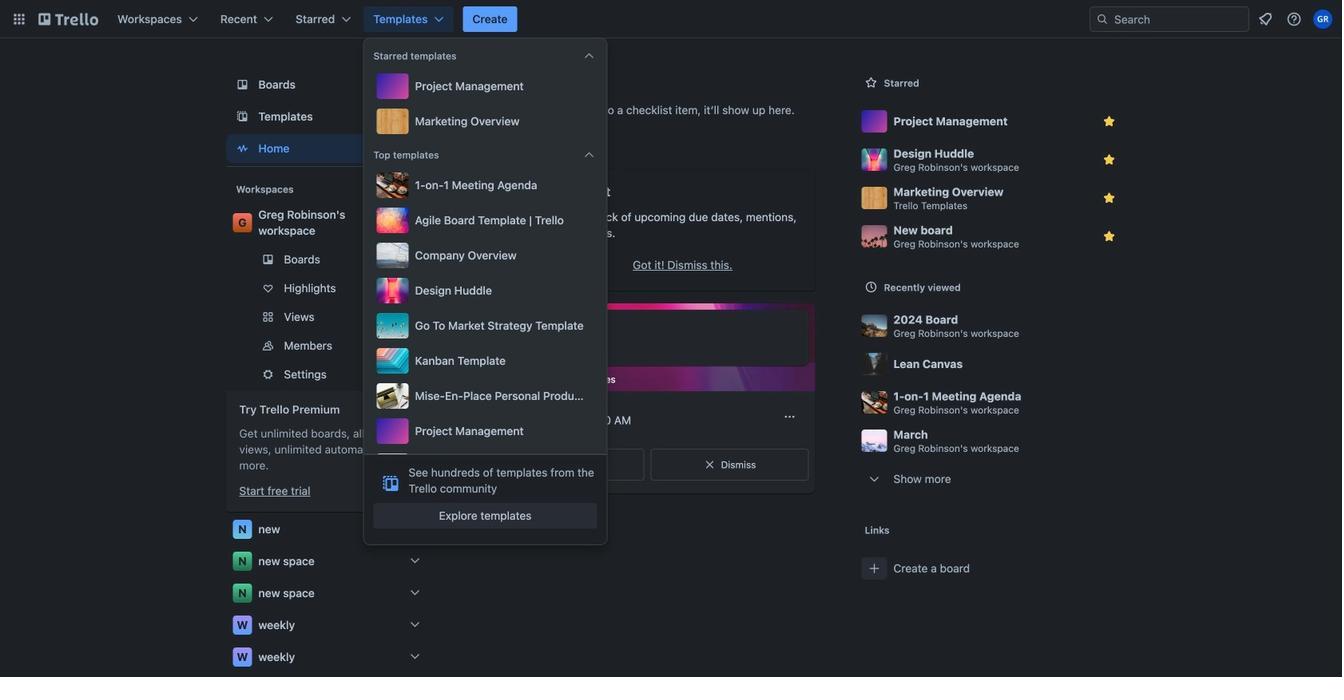 Task type: locate. For each thing, give the bounding box(es) containing it.
click to unstar design huddle. it will be removed from your starred list. image
[[1102, 152, 1118, 168]]

board image
[[233, 75, 252, 94]]

click to unstar project management. it will be removed from your starred list. image
[[1102, 113, 1118, 129]]

collapse image
[[583, 50, 596, 62]]

home image
[[233, 139, 252, 158]]

1 menu from the top
[[374, 70, 597, 137]]

back to home image
[[38, 6, 98, 32]]

0 vertical spatial menu
[[374, 70, 597, 137]]

0 notifications image
[[1256, 10, 1275, 29]]

Search field
[[1109, 8, 1249, 30]]

collapse image
[[583, 149, 596, 161]]

1 vertical spatial menu
[[374, 169, 597, 550]]

search image
[[1096, 13, 1109, 26]]

click to unstar marketing overview. it will be removed from your starred list. image
[[1102, 190, 1118, 206]]

primary element
[[0, 0, 1343, 38]]

menu
[[374, 70, 597, 137], [374, 169, 597, 550]]

2 menu from the top
[[374, 169, 597, 550]]



Task type: vqa. For each thing, say whether or not it's contained in the screenshot.
The Click To Unstar Project Management. It Will Be Removed From Your Starred List. IMAGE at the right top of the page
yes



Task type: describe. For each thing, give the bounding box(es) containing it.
greg robinson (gregrobinson96) image
[[1314, 10, 1333, 29]]

add image
[[406, 336, 425, 356]]

menu for collapse icon
[[374, 169, 597, 550]]

menu for collapse image
[[374, 70, 597, 137]]

click to unstar new board. it will be removed from your starred list. image
[[1102, 229, 1118, 245]]

open information menu image
[[1287, 11, 1303, 27]]

template board image
[[233, 107, 252, 126]]



